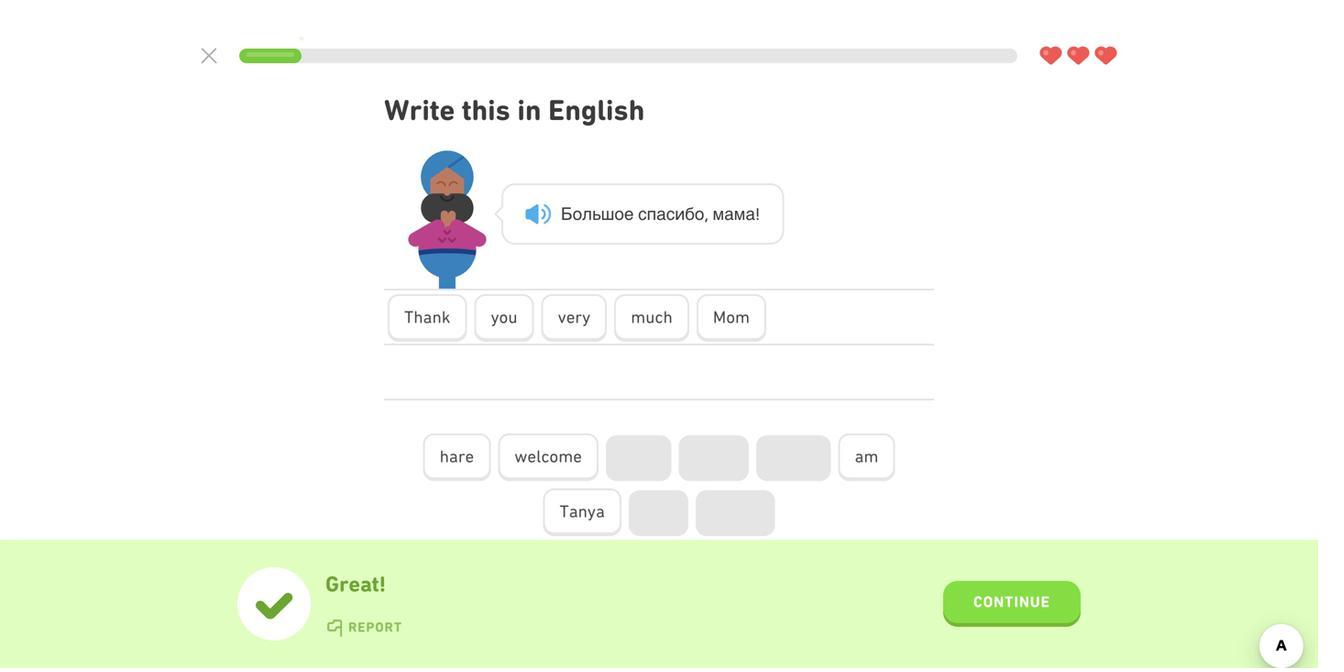 Task type: vqa. For each thing, say whether or not it's contained in the screenshot.
to
no



Task type: describe. For each thing, give the bounding box(es) containing it.
mom
[[713, 307, 750, 327]]

3 а from the left
[[746, 204, 756, 224]]

hare
[[440, 447, 474, 466]]

б
[[561, 204, 573, 224]]

thank
[[404, 307, 451, 327]]

you button
[[475, 294, 534, 342]]

б
[[685, 204, 695, 224]]

report button
[[326, 619, 402, 638]]

this
[[462, 93, 511, 127]]

am
[[855, 447, 879, 466]]

write
[[384, 93, 455, 127]]

2 а from the left
[[725, 204, 734, 224]]

2 с from the left
[[666, 204, 675, 224]]

3 о from the left
[[695, 204, 705, 224]]

!
[[756, 204, 760, 224]]

very button
[[542, 294, 607, 342]]

much button
[[615, 294, 689, 342]]

thank button
[[388, 294, 467, 342]]

1 с from the left
[[638, 204, 647, 224]]

report
[[348, 619, 402, 636]]

,
[[705, 204, 709, 224]]

mom button
[[697, 294, 767, 342]]



Task type: locate. For each thing, give the bounding box(es) containing it.
м right ","
[[713, 204, 725, 224]]

continue button
[[944, 581, 1081, 627]]

е
[[624, 204, 634, 224]]

с
[[638, 204, 647, 224], [666, 204, 675, 224]]

1 horizontal spatial а
[[725, 204, 734, 224]]

continue
[[974, 593, 1051, 611]]

2 м from the left
[[734, 204, 746, 224]]

1 horizontal spatial о
[[615, 204, 624, 224]]

о right ь
[[615, 204, 624, 224]]

2 horizontal spatial а
[[746, 204, 756, 224]]

welcome
[[515, 447, 582, 466]]

а
[[657, 204, 666, 224], [725, 204, 734, 224], [746, 204, 756, 224]]

о right и
[[695, 204, 705, 224]]

б о л ь ш о е с п а с и б о ,
[[561, 204, 709, 224]]

in
[[518, 93, 542, 127]]

и
[[675, 204, 685, 224]]

2 о from the left
[[615, 204, 624, 224]]

0 horizontal spatial а
[[657, 204, 666, 224]]

much
[[631, 307, 673, 327]]

1 м from the left
[[713, 204, 725, 224]]

ь
[[592, 204, 601, 224]]

tanya button
[[543, 489, 622, 536]]

м а м а !
[[713, 204, 760, 224]]

0 horizontal spatial с
[[638, 204, 647, 224]]

1 а from the left
[[657, 204, 666, 224]]

write this in english
[[384, 93, 645, 127]]

hare button
[[423, 434, 491, 481]]

2 horizontal spatial о
[[695, 204, 705, 224]]

tanya
[[560, 502, 605, 521]]

м
[[713, 204, 725, 224], [734, 204, 746, 224]]

п
[[647, 204, 657, 224]]

м left !
[[734, 204, 746, 224]]

с right е
[[638, 204, 647, 224]]

you
[[491, 307, 518, 327]]

о
[[573, 204, 582, 224], [615, 204, 624, 224], [695, 204, 705, 224]]

о left ь
[[573, 204, 582, 224]]

1 horizontal spatial м
[[734, 204, 746, 224]]

0 horizontal spatial о
[[573, 204, 582, 224]]

1 horizontal spatial с
[[666, 204, 675, 224]]

0 horizontal spatial м
[[713, 204, 725, 224]]

am button
[[839, 434, 895, 481]]

english
[[549, 93, 645, 127]]

1 о from the left
[[573, 204, 582, 224]]

с right п
[[666, 204, 675, 224]]

progress bar
[[239, 49, 1018, 63]]

very
[[558, 307, 591, 327]]

welcome button
[[498, 434, 599, 481]]

л
[[582, 204, 592, 224]]

ш
[[601, 204, 615, 224]]

great!
[[326, 572, 386, 597]]



